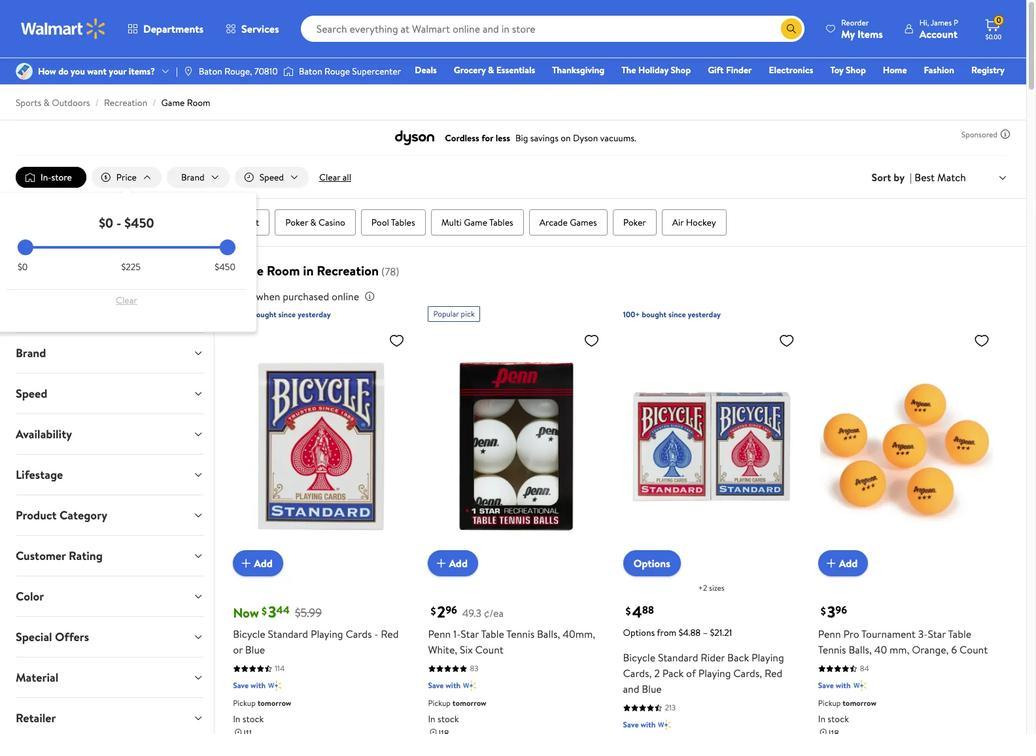 Task type: vqa. For each thing, say whether or not it's contained in the screenshot.
view results 'button'
no



Task type: describe. For each thing, give the bounding box(es) containing it.
sizes
[[709, 583, 725, 594]]

tennis inside $ 2 96 49.3 ¢/ea penn 1-star table tennis balls, 40mm, white, six count
[[507, 627, 535, 641]]

83
[[470, 663, 479, 674]]

gift
[[708, 63, 724, 77]]

pro
[[844, 627, 860, 641]]

add to cart image for penn 1-star table tennis balls, 40mm, white, six count image
[[433, 556, 449, 571]]

blue inside now $ 3 44 $5.99 bicycle standard playing cards - red or blue
[[245, 643, 265, 657]]

debit
[[927, 82, 949, 95]]

how
[[38, 65, 56, 78]]

options for options
[[634, 556, 671, 571]]

with for $5.99
[[251, 680, 266, 691]]

save for 3
[[818, 680, 834, 691]]

add for 3
[[254, 556, 273, 571]]

bicycle standard rider back playing cards, 2 pack of playing cards, red and blue image
[[623, 327, 800, 566]]

games
[[570, 216, 597, 229]]

clear all button
[[314, 167, 357, 188]]

with for 49.3 ¢/ea
[[446, 680, 461, 691]]

color tab
[[5, 577, 214, 616]]

save with for $5.99
[[233, 680, 266, 691]]

special
[[16, 629, 52, 645]]

clear for clear all
[[319, 171, 340, 184]]

in stock for 2
[[428, 713, 459, 726]]

popular pick
[[433, 308, 475, 319]]

3 inside now $ 3 44 $5.99 bicycle standard playing cards - red or blue
[[268, 601, 277, 623]]

one
[[905, 82, 924, 95]]

hi,
[[920, 17, 929, 28]]

balls, inside $ 2 96 49.3 ¢/ea penn 1-star table tennis balls, 40mm, white, six count
[[537, 627, 560, 641]]

0 horizontal spatial room
[[187, 96, 210, 109]]

$ 3 96
[[821, 601, 847, 623]]

in stock for $
[[233, 713, 264, 726]]

darts
[[184, 216, 206, 229]]

essentials
[[497, 63, 535, 77]]

when
[[256, 289, 280, 304]]

now
[[233, 604, 259, 622]]

in for 2
[[428, 713, 436, 726]]

add to favorites list, bicycle standard rider back playing cards, 2 pack of playing cards, red and blue image
[[779, 332, 795, 349]]

2 tab from the top
[[5, 293, 214, 332]]

1 vertical spatial room
[[267, 262, 300, 279]]

deals link
[[409, 63, 443, 77]]

6
[[952, 643, 957, 657]]

tomorrow for 96
[[453, 698, 487, 709]]

services button
[[215, 13, 290, 44]]

your
[[109, 65, 127, 78]]

$21.21
[[710, 626, 732, 640]]

baton rouge supercenter
[[299, 65, 401, 78]]

1 vertical spatial brand button
[[5, 333, 214, 373]]

penn 1-star table tennis balls, 40mm, white, six count image
[[428, 327, 605, 566]]

 image for baton
[[183, 66, 194, 77]]

customer rating button
[[5, 536, 214, 576]]

red inside now $ 3 44 $5.99 bicycle standard playing cards - red or blue
[[381, 627, 399, 641]]

100+ for $5.99
[[233, 309, 250, 320]]

3 tomorrow from the left
[[843, 698, 877, 709]]

bicycle standard rider back playing cards, 2 pack of playing cards, red and blue
[[623, 651, 784, 696]]

reorder
[[841, 17, 869, 28]]

star inside penn pro tournament 3-star table tennis balls, 40 mm, orange, 6 count
[[928, 627, 946, 641]]

$0 for $0
[[18, 260, 28, 274]]

70810
[[254, 65, 278, 78]]

penn inside penn pro tournament 3-star table tennis balls, 40 mm, orange, 6 count
[[818, 627, 841, 641]]

1 vertical spatial $450
[[215, 260, 236, 274]]

96 for 2
[[446, 603, 457, 618]]

100+ bought since yesterday for 4
[[623, 309, 721, 320]]

reorder my items
[[841, 17, 883, 41]]

my
[[841, 27, 855, 41]]

in-
[[41, 171, 51, 184]]

baton for baton rouge, 70810
[[199, 65, 222, 78]]

pickup tomorrow for 96
[[428, 698, 487, 709]]

in for $
[[233, 713, 240, 726]]

since for 4
[[669, 309, 686, 320]]

$ for 2
[[431, 604, 436, 618]]

customer
[[16, 548, 66, 564]]

0 horizontal spatial walmart plus image
[[268, 679, 281, 693]]

now $ 3 44 $5.99 bicycle standard playing cards - red or blue
[[233, 601, 399, 657]]

¢/ea
[[484, 606, 504, 621]]

red inside 'bicycle standard rider back playing cards, 2 pack of playing cards, red and blue'
[[765, 666, 783, 681]]

rating
[[69, 548, 103, 564]]

darts & equipment
[[184, 216, 259, 229]]

100+ bought since yesterday for $5.99
[[233, 309, 331, 320]]

clear all
[[319, 171, 351, 184]]

speed inside speed tab
[[16, 385, 47, 402]]

$225
[[121, 260, 141, 274]]

category
[[59, 507, 107, 524]]

sort
[[872, 170, 892, 185]]

1 horizontal spatial game
[[230, 262, 264, 279]]

in-store
[[41, 171, 72, 184]]

mm,
[[890, 643, 910, 657]]

0 $0.00
[[986, 15, 1002, 41]]

by
[[894, 170, 905, 185]]

options link
[[623, 551, 681, 577]]

$0 range field
[[18, 246, 236, 249]]

arcade games link
[[529, 209, 608, 236]]

penn pro tournament 3-star table tennis balls, 40 mm, orange, 6 count
[[818, 627, 988, 657]]

speed inside sort and filter section element
[[260, 171, 284, 184]]

departments
[[143, 22, 204, 36]]

registry link
[[966, 63, 1011, 77]]

tables inside multi game tables link
[[489, 216, 514, 229]]

3 in stock from the left
[[818, 713, 849, 726]]

0 vertical spatial |
[[176, 65, 178, 78]]

2 horizontal spatial game
[[464, 216, 487, 229]]

casino
[[319, 216, 345, 229]]

material tab
[[5, 658, 214, 698]]

0 horizontal spatial $450
[[124, 214, 154, 232]]

3-
[[919, 627, 928, 641]]

Search search field
[[301, 16, 805, 42]]

color button
[[5, 577, 214, 616]]

clear for clear
[[116, 294, 137, 307]]

stock for 2
[[438, 713, 459, 726]]

add button for 2
[[428, 551, 478, 577]]

grocery & essentials
[[454, 63, 535, 77]]

product category
[[16, 507, 107, 524]]

pack
[[663, 666, 684, 681]]

deals
[[415, 63, 437, 77]]

brand tab
[[5, 333, 214, 373]]

all
[[343, 171, 351, 184]]

retailer tab
[[5, 698, 214, 734]]

availability
[[16, 426, 72, 442]]

home link
[[877, 63, 913, 77]]

options for options from $4.88 – $21.21
[[623, 626, 655, 640]]

toy
[[831, 63, 844, 77]]

retailer button
[[5, 698, 214, 734]]

gift finder link
[[702, 63, 758, 77]]

standard inside now $ 3 44 $5.99 bicycle standard playing cards - red or blue
[[268, 627, 308, 641]]

1 vertical spatial playing
[[752, 651, 784, 665]]

walmart+ link
[[960, 81, 1011, 96]]

$ 2 96 49.3 ¢/ea penn 1-star table tennis balls, 40mm, white, six count
[[428, 601, 596, 657]]

white,
[[428, 643, 458, 657]]

add button for $
[[233, 551, 283, 577]]

3 stock from the left
[[828, 713, 849, 726]]

multi game tables link
[[431, 209, 524, 236]]

$ for 3
[[821, 604, 826, 618]]

$ inside now $ 3 44 $5.99 bicycle standard playing cards - red or blue
[[262, 604, 267, 618]]

you
[[71, 65, 85, 78]]

poker & casino
[[285, 216, 345, 229]]

pickup for 2
[[428, 698, 451, 709]]

pool tables link
[[361, 209, 426, 236]]

walmart plus image for 3
[[854, 679, 867, 693]]

game room in recreation (78)
[[230, 262, 399, 279]]

walmart image
[[21, 18, 106, 39]]

since for $5.99
[[278, 309, 296, 320]]

table inside table tennis link
[[111, 216, 132, 229]]

tomorrow for 3
[[258, 698, 291, 709]]

3 pickup from the left
[[818, 698, 841, 709]]

legal information image
[[365, 291, 375, 302]]

material
[[16, 669, 58, 686]]

add to favorites list, penn pro tournament 3-star table tennis balls, 40 mm, orange, 6 count image
[[974, 332, 990, 349]]

& for casino
[[310, 216, 316, 229]]

registry
[[972, 63, 1005, 77]]

0 horizontal spatial recreation
[[104, 96, 147, 109]]

services
[[242, 22, 279, 36]]

shop inside "link"
[[671, 63, 691, 77]]

save with for 3
[[818, 680, 851, 691]]

six
[[460, 643, 473, 657]]

match
[[938, 170, 966, 184]]

add to favorites list, bicycle standard playing cards - red or blue image
[[389, 332, 405, 349]]

2 3 from the left
[[828, 601, 836, 623]]

pickup tomorrow for 3
[[233, 698, 291, 709]]

stock for $
[[243, 713, 264, 726]]

$450 range field
[[18, 246, 236, 249]]

0 horizontal spatial speed button
[[5, 374, 214, 414]]

the holiday shop
[[622, 63, 691, 77]]

213
[[665, 702, 676, 713]]

product category button
[[5, 495, 214, 535]]

& for outdoors
[[44, 96, 50, 109]]

electronics
[[769, 63, 814, 77]]

$0 for $0 - $450
[[99, 214, 113, 232]]

1 cards, from the left
[[623, 666, 652, 681]]

| inside sort and filter section element
[[910, 170, 912, 185]]

arcade games
[[540, 216, 597, 229]]

pool
[[372, 216, 389, 229]]

1 horizontal spatial walmart plus image
[[659, 719, 672, 732]]

 image for how
[[16, 63, 33, 80]]

poker link
[[613, 209, 657, 236]]

2 shop from the left
[[846, 63, 866, 77]]

recreation link
[[104, 96, 147, 109]]

& for equipment
[[208, 216, 214, 229]]

1 tab from the top
[[5, 252, 214, 292]]



Task type: locate. For each thing, give the bounding box(es) containing it.
1 vertical spatial clear
[[116, 294, 137, 307]]

tomorrow down 84 at the bottom
[[843, 698, 877, 709]]

save for 49.3 ¢/ea
[[428, 680, 444, 691]]

1 vertical spatial brand
[[16, 345, 46, 361]]

search icon image
[[786, 24, 797, 34]]

1 vertical spatial speed
[[16, 385, 47, 402]]

2 pickup tomorrow from the left
[[428, 698, 487, 709]]

blue right and
[[642, 682, 662, 696]]

3 $ from the left
[[626, 604, 631, 618]]

options up '88'
[[634, 556, 671, 571]]

price inside dropdown button
[[116, 171, 137, 184]]

- right cards
[[374, 627, 379, 641]]

$ inside $ 2 96 49.3 ¢/ea penn 1-star table tennis balls, 40mm, white, six count
[[431, 604, 436, 618]]

1 pickup from the left
[[233, 698, 256, 709]]

brand
[[181, 171, 205, 184], [16, 345, 46, 361]]

1 vertical spatial 2
[[655, 666, 660, 681]]

1 horizontal spatial since
[[669, 309, 686, 320]]

hi, james p account
[[920, 17, 959, 41]]

offers
[[55, 629, 89, 645]]

0 horizontal spatial speed
[[16, 385, 47, 402]]

cards,
[[623, 666, 652, 681], [734, 666, 762, 681]]

table down ¢/ea on the left bottom
[[481, 627, 504, 641]]

$450 down darts & equipment
[[215, 260, 236, 274]]

1 horizontal spatial speed button
[[235, 167, 309, 188]]

penn
[[428, 627, 451, 641], [818, 627, 841, 641]]

ad disclaimer and feedback for skylinedisplayad image
[[1001, 129, 1011, 139]]

& right darts
[[208, 216, 214, 229]]

$ inside $ 3 96
[[821, 604, 826, 618]]

0 horizontal spatial add to cart image
[[433, 556, 449, 571]]

add to cart image for penn pro tournament 3-star table tennis balls, 40 mm, orange, 6 count image
[[824, 556, 839, 571]]

count
[[475, 643, 504, 657], [960, 643, 988, 657]]

3 pickup tomorrow from the left
[[818, 698, 877, 709]]

0 vertical spatial walmart plus image
[[268, 679, 281, 693]]

 image
[[283, 65, 294, 78]]

yesterday for 4
[[688, 309, 721, 320]]

0 horizontal spatial playing
[[311, 627, 343, 641]]

1 penn from the left
[[428, 627, 451, 641]]

special offers
[[16, 629, 89, 645]]

2 add button from the left
[[428, 551, 478, 577]]

clear inside clear button
[[116, 294, 137, 307]]

walmart+
[[966, 82, 1005, 95]]

1 horizontal spatial table
[[481, 627, 504, 641]]

0 vertical spatial $450
[[124, 214, 154, 232]]

hockey
[[686, 216, 716, 229]]

1 stock from the left
[[243, 713, 264, 726]]

retailer
[[16, 710, 56, 726]]

yesterday
[[298, 309, 331, 320], [688, 309, 721, 320]]

2 left 49.3
[[437, 601, 446, 623]]

table inside penn pro tournament 3-star table tennis balls, 40 mm, orange, 6 count
[[948, 627, 972, 641]]

of
[[686, 666, 696, 681]]

2 count from the left
[[960, 643, 988, 657]]

$4.88
[[679, 626, 701, 640]]

penn up white,
[[428, 627, 451, 641]]

cards, up and
[[623, 666, 652, 681]]

1 horizontal spatial pickup tomorrow
[[428, 698, 487, 709]]

baton left rouge,
[[199, 65, 222, 78]]

game right multi
[[464, 216, 487, 229]]

add button up now
[[233, 551, 283, 577]]

walmart plus image
[[463, 679, 476, 693], [854, 679, 867, 693]]

2 96 from the left
[[836, 603, 847, 618]]

blue
[[245, 643, 265, 657], [642, 682, 662, 696]]

tables down sort and filter section element
[[489, 216, 514, 229]]

clear inside clear all button
[[319, 171, 340, 184]]

0 vertical spatial tennis
[[133, 216, 158, 229]]

baton left the rouge
[[299, 65, 322, 78]]

table up $450 range field
[[111, 216, 132, 229]]

baton for baton rouge supercenter
[[299, 65, 322, 78]]

1-
[[453, 627, 461, 641]]

0 vertical spatial playing
[[311, 627, 343, 641]]

1 horizontal spatial playing
[[699, 666, 731, 681]]

& left casino
[[310, 216, 316, 229]]

0 horizontal spatial since
[[278, 309, 296, 320]]

1 horizontal spatial recreation
[[317, 262, 379, 279]]

1 horizontal spatial 96
[[836, 603, 847, 618]]

playing right the back
[[752, 651, 784, 665]]

grocery & essentials link
[[448, 63, 541, 77]]

price when purchased online
[[230, 289, 359, 304]]

speed button up equipment
[[235, 167, 309, 188]]

1 horizontal spatial add to cart image
[[824, 556, 839, 571]]

- inside now $ 3 44 $5.99 bicycle standard playing cards - red or blue
[[374, 627, 379, 641]]

save with down white,
[[428, 680, 461, 691]]

brand for bottommost the brand dropdown button
[[16, 345, 46, 361]]

bought for $5.99
[[252, 309, 277, 320]]

special offers tab
[[5, 617, 214, 657]]

poker & casino link
[[275, 209, 356, 236]]

options down $ 4 88
[[623, 626, 655, 640]]

1 vertical spatial walmart plus image
[[659, 719, 672, 732]]

tennis inside penn pro tournament 3-star table tennis balls, 40 mm, orange, 6 count
[[818, 643, 846, 657]]

from
[[657, 626, 677, 640]]

cards, down the back
[[734, 666, 762, 681]]

add up now
[[254, 556, 273, 571]]

0 vertical spatial balls,
[[537, 627, 560, 641]]

$ inside $ 4 88
[[626, 604, 631, 618]]

1 / from the left
[[95, 96, 99, 109]]

pickup for $
[[233, 698, 256, 709]]

save
[[233, 680, 249, 691], [428, 680, 444, 691], [818, 680, 834, 691], [623, 719, 639, 730]]

penn pro tournament 3-star table tennis balls, 40 mm, orange, 6 count image
[[818, 327, 995, 566]]

100+ for 4
[[623, 309, 640, 320]]

2 pickup from the left
[[428, 698, 451, 709]]

2 horizontal spatial stock
[[828, 713, 849, 726]]

1 add button from the left
[[233, 551, 283, 577]]

2 baton from the left
[[299, 65, 322, 78]]

$0.00
[[986, 32, 1002, 41]]

1 horizontal spatial $450
[[215, 260, 236, 274]]

1 3 from the left
[[268, 601, 277, 623]]

1 vertical spatial price
[[230, 289, 254, 304]]

tournament
[[862, 627, 916, 641]]

balls, left "40mm,"
[[537, 627, 560, 641]]

2 inside $ 2 96 49.3 ¢/ea penn 1-star table tennis balls, 40mm, white, six count
[[437, 601, 446, 623]]

1 star from the left
[[461, 627, 479, 641]]

/ right recreation link
[[153, 96, 156, 109]]

2 add from the left
[[449, 556, 468, 571]]

2 horizontal spatial in
[[818, 713, 826, 726]]

blue right or
[[245, 643, 265, 657]]

40mm,
[[563, 627, 596, 641]]

sort and filter section element
[[0, 156, 1027, 198]]

add for 96
[[449, 556, 468, 571]]

customer rating tab
[[5, 536, 214, 576]]

brand button inside sort and filter section element
[[167, 167, 229, 188]]

96 inside $ 3 96
[[836, 603, 847, 618]]

clear left all
[[319, 171, 340, 184]]

1 horizontal spatial poker
[[623, 216, 646, 229]]

recreation up online on the top left
[[317, 262, 379, 279]]

tomorrow down 83
[[453, 698, 487, 709]]

&
[[488, 63, 494, 77], [44, 96, 50, 109], [208, 216, 214, 229], [310, 216, 316, 229]]

pickup tomorrow down 84 at the bottom
[[818, 698, 877, 709]]

standard inside 'bicycle standard rider back playing cards, 2 pack of playing cards, red and blue'
[[658, 651, 698, 665]]

1 horizontal spatial red
[[765, 666, 783, 681]]

poker
[[285, 216, 308, 229], [623, 216, 646, 229]]

1 horizontal spatial star
[[928, 627, 946, 641]]

1 baton from the left
[[199, 65, 222, 78]]

/ right the outdoors
[[95, 96, 99, 109]]

2 yesterday from the left
[[688, 309, 721, 320]]

| up the game room link
[[176, 65, 178, 78]]

1 in stock from the left
[[233, 713, 264, 726]]

back
[[728, 651, 749, 665]]

pickup tomorrow down 83
[[428, 698, 487, 709]]

-
[[116, 214, 121, 232], [374, 627, 379, 641]]

0 horizontal spatial 2
[[437, 601, 446, 623]]

0 vertical spatial brand
[[181, 171, 205, 184]]

 image left how
[[16, 63, 33, 80]]

0 horizontal spatial $0
[[18, 260, 28, 274]]

and
[[623, 682, 640, 696]]

0 vertical spatial -
[[116, 214, 121, 232]]

price
[[116, 171, 137, 184], [230, 289, 254, 304]]

poker left casino
[[285, 216, 308, 229]]

& right grocery
[[488, 63, 494, 77]]

game right recreation link
[[161, 96, 185, 109]]

1 vertical spatial balls,
[[849, 643, 872, 657]]

0 vertical spatial options
[[634, 556, 671, 571]]

sports & outdoors / recreation / game room
[[16, 96, 210, 109]]

clear button
[[18, 290, 236, 311]]

1 horizontal spatial clear
[[319, 171, 340, 184]]

walmart plus image down 84 at the bottom
[[854, 679, 867, 693]]

product
[[16, 507, 57, 524]]

poker for poker
[[623, 216, 646, 229]]

or
[[233, 643, 243, 657]]

baton
[[199, 65, 222, 78], [299, 65, 322, 78]]

toy shop link
[[825, 63, 872, 77]]

count inside penn pro tournament 3-star table tennis balls, 40 mm, orange, 6 count
[[960, 643, 988, 657]]

1 horizontal spatial count
[[960, 643, 988, 657]]

- up $450 range field
[[116, 214, 121, 232]]

add up 49.3
[[449, 556, 468, 571]]

0 horizontal spatial clear
[[116, 294, 137, 307]]

brand button up speed tab
[[5, 333, 214, 373]]

in
[[233, 713, 240, 726], [428, 713, 436, 726], [818, 713, 826, 726]]

count inside $ 2 96 49.3 ¢/ea penn 1-star table tennis balls, 40mm, white, six count
[[475, 643, 504, 657]]

3 in from the left
[[818, 713, 826, 726]]

0 horizontal spatial in stock
[[233, 713, 264, 726]]

0 horizontal spatial add
[[254, 556, 273, 571]]

save with down or
[[233, 680, 266, 691]]

1 horizontal spatial tables
[[489, 216, 514, 229]]

penn left pro
[[818, 627, 841, 641]]

96 for 3
[[836, 603, 847, 618]]

2 walmart plus image from the left
[[854, 679, 867, 693]]

1 shop from the left
[[671, 63, 691, 77]]

1 vertical spatial tab
[[5, 293, 214, 332]]

2 poker from the left
[[623, 216, 646, 229]]

sponsored
[[962, 129, 998, 140]]

penn inside $ 2 96 49.3 ¢/ea penn 1-star table tennis balls, 40mm, white, six count
[[428, 627, 451, 641]]

poker left air
[[623, 216, 646, 229]]

standard down 44
[[268, 627, 308, 641]]

playing inside now $ 3 44 $5.99 bicycle standard playing cards - red or blue
[[311, 627, 343, 641]]

0 horizontal spatial bicycle
[[233, 627, 265, 641]]

add to favorites list, penn 1-star table tennis balls, 40mm, white, six count image
[[584, 332, 600, 349]]

speed button up availability dropdown button
[[5, 374, 214, 414]]

p
[[954, 17, 959, 28]]

game up when
[[230, 262, 264, 279]]

options inside 'link'
[[634, 556, 671, 571]]

multi
[[441, 216, 462, 229]]

1 horizontal spatial bought
[[642, 309, 667, 320]]

room left in
[[267, 262, 300, 279]]

Walmart Site-Wide search field
[[301, 16, 805, 42]]

0 horizontal spatial penn
[[428, 627, 451, 641]]

shop right the holiday
[[671, 63, 691, 77]]

2 horizontal spatial pickup tomorrow
[[818, 698, 877, 709]]

walmart plus image down 114
[[268, 679, 281, 693]]

playing down '$5.99'
[[311, 627, 343, 641]]

speed button
[[235, 167, 309, 188], [5, 374, 214, 414]]

1 tomorrow from the left
[[258, 698, 291, 709]]

since
[[278, 309, 296, 320], [669, 309, 686, 320]]

1 horizontal spatial 2
[[655, 666, 660, 681]]

tennis inside table tennis link
[[133, 216, 158, 229]]

poker inside "poker" link
[[623, 216, 646, 229]]

price for price when purchased online
[[230, 289, 254, 304]]

2 star from the left
[[928, 627, 946, 641]]

1 walmart plus image from the left
[[463, 679, 476, 693]]

1 100+ bought since yesterday from the left
[[233, 309, 331, 320]]

walmart plus image for 49.3 ¢/ea
[[463, 679, 476, 693]]

1 horizontal spatial brand
[[181, 171, 205, 184]]

2 vertical spatial game
[[230, 262, 264, 279]]

bicycle inside now $ 3 44 $5.99 bicycle standard playing cards - red or blue
[[233, 627, 265, 641]]

add up $ 3 96
[[839, 556, 858, 571]]

speed up availability
[[16, 385, 47, 402]]

1 vertical spatial blue
[[642, 682, 662, 696]]

2 cards, from the left
[[734, 666, 762, 681]]

the holiday shop link
[[616, 63, 697, 77]]

1 yesterday from the left
[[298, 309, 331, 320]]

lifestage tab
[[5, 455, 214, 495]]

2 $ from the left
[[431, 604, 436, 618]]

1 count from the left
[[475, 643, 504, 657]]

1 horizontal spatial -
[[374, 627, 379, 641]]

$450 up $450 range field
[[124, 214, 154, 232]]

tomorrow
[[258, 698, 291, 709], [453, 698, 487, 709], [843, 698, 877, 709]]

sports
[[16, 96, 41, 109]]

playing down rider
[[699, 666, 731, 681]]

2 stock from the left
[[438, 713, 459, 726]]

save with for 49.3 ¢/ea
[[428, 680, 461, 691]]

40
[[875, 643, 887, 657]]

$0 - $450
[[99, 214, 154, 232]]

save for $5.99
[[233, 680, 249, 691]]

0 horizontal spatial pickup
[[233, 698, 256, 709]]

& right sports on the top left
[[44, 96, 50, 109]]

sort by |
[[872, 170, 912, 185]]

0 horizontal spatial /
[[95, 96, 99, 109]]

2
[[437, 601, 446, 623], [655, 666, 660, 681]]

walmart plus image down 83
[[463, 679, 476, 693]]

account
[[920, 27, 958, 41]]

1 in from the left
[[233, 713, 240, 726]]

2 / from the left
[[153, 96, 156, 109]]

equipment
[[216, 216, 259, 229]]

add
[[254, 556, 273, 571], [449, 556, 468, 571], [839, 556, 858, 571]]

0 horizontal spatial bought
[[252, 309, 277, 320]]

balls, down pro
[[849, 643, 872, 657]]

want
[[87, 65, 107, 78]]

1 horizontal spatial cards,
[[734, 666, 762, 681]]

2 penn from the left
[[818, 627, 841, 641]]

0 horizontal spatial balls,
[[537, 627, 560, 641]]

96 left 49.3
[[446, 603, 457, 618]]

+2
[[699, 583, 707, 594]]

availability tab
[[5, 414, 214, 454]]

recreation down 'your'
[[104, 96, 147, 109]]

1 horizontal spatial /
[[153, 96, 156, 109]]

add to cart image
[[238, 556, 254, 571]]

0 vertical spatial bicycle
[[233, 627, 265, 641]]

1 horizontal spatial balls,
[[849, 643, 872, 657]]

add to cart image
[[433, 556, 449, 571], [824, 556, 839, 571]]

2 bought from the left
[[642, 309, 667, 320]]

standard up pack
[[658, 651, 698, 665]]

cards
[[346, 627, 372, 641]]

1 bought from the left
[[252, 309, 277, 320]]

1 vertical spatial speed button
[[5, 374, 214, 414]]

holiday
[[639, 63, 669, 77]]

1 horizontal spatial add button
[[428, 551, 478, 577]]

bicycle up or
[[233, 627, 265, 641]]

0 horizontal spatial pickup tomorrow
[[233, 698, 291, 709]]

bicycle
[[233, 627, 265, 641], [623, 651, 656, 665]]

2 horizontal spatial playing
[[752, 651, 784, 665]]

1 poker from the left
[[285, 216, 308, 229]]

balls, inside penn pro tournament 3-star table tennis balls, 40 mm, orange, 6 count
[[849, 643, 872, 657]]

& for essentials
[[488, 63, 494, 77]]

1 vertical spatial recreation
[[317, 262, 379, 279]]

1 horizontal spatial add
[[449, 556, 468, 571]]

1 vertical spatial -
[[374, 627, 379, 641]]

count right 6
[[960, 643, 988, 657]]

brand for the brand dropdown button in the sort and filter section element
[[181, 171, 205, 184]]

0 vertical spatial recreation
[[104, 96, 147, 109]]

material button
[[5, 658, 214, 698]]

shop right toy
[[846, 63, 866, 77]]

2 left pack
[[655, 666, 660, 681]]

how do you want your items?
[[38, 65, 155, 78]]

tennis
[[133, 216, 158, 229], [507, 627, 535, 641], [818, 643, 846, 657]]

0 horizontal spatial |
[[176, 65, 178, 78]]

bicycle up and
[[623, 651, 656, 665]]

4
[[632, 601, 642, 623]]

2 add to cart image from the left
[[824, 556, 839, 571]]

clear down $225 on the top left of the page
[[116, 294, 137, 307]]

1 horizontal spatial bicycle
[[623, 651, 656, 665]]

poker for poker & casino
[[285, 216, 308, 229]]

0 horizontal spatial game
[[161, 96, 185, 109]]

2 horizontal spatial tennis
[[818, 643, 846, 657]]

do
[[58, 65, 69, 78]]

1 100+ from the left
[[233, 309, 250, 320]]

0 horizontal spatial brand
[[16, 345, 46, 361]]

speed button inside sort and filter section element
[[235, 167, 309, 188]]

114
[[275, 663, 285, 674]]

bicycle standard playing cards - red or blue image
[[233, 327, 410, 566]]

table up 6
[[948, 627, 972, 641]]

1 tables from the left
[[391, 216, 415, 229]]

table tennis link
[[101, 209, 168, 236]]

0 vertical spatial $0
[[99, 214, 113, 232]]

/
[[95, 96, 99, 109], [153, 96, 156, 109]]

star up six at the left of the page
[[461, 627, 479, 641]]

0 vertical spatial blue
[[245, 643, 265, 657]]

table inside $ 2 96 49.3 ¢/ea penn 1-star table tennis balls, 40mm, white, six count
[[481, 627, 504, 641]]

supercenter
[[352, 65, 401, 78]]

2 100+ bought since yesterday from the left
[[623, 309, 721, 320]]

star inside $ 2 96 49.3 ¢/ea penn 1-star table tennis balls, 40mm, white, six count
[[461, 627, 479, 641]]

tab
[[5, 252, 214, 292], [5, 293, 214, 332]]

speed tab
[[5, 374, 214, 414]]

price left when
[[230, 289, 254, 304]]

0 vertical spatial speed button
[[235, 167, 309, 188]]

0 horizontal spatial  image
[[16, 63, 33, 80]]

one debit link
[[899, 81, 955, 96]]

tab up brand tab
[[5, 293, 214, 332]]

count right six at the left of the page
[[475, 643, 504, 657]]

1 add to cart image from the left
[[433, 556, 449, 571]]

with for 3
[[836, 680, 851, 691]]

1 since from the left
[[278, 309, 296, 320]]

3 add from the left
[[839, 556, 858, 571]]

brand inside sort and filter section element
[[181, 171, 205, 184]]

room down baton rouge, 70810
[[187, 96, 210, 109]]

0 horizontal spatial star
[[461, 627, 479, 641]]

thanksgiving
[[552, 63, 605, 77]]

poker inside poker & casino link
[[285, 216, 308, 229]]

2 100+ from the left
[[623, 309, 640, 320]]

speed up poker & casino link
[[260, 171, 284, 184]]

2 tables from the left
[[489, 216, 514, 229]]

0 horizontal spatial poker
[[285, 216, 308, 229]]

price up $0 - $450
[[116, 171, 137, 184]]

clear
[[319, 171, 340, 184], [116, 294, 137, 307]]

0 vertical spatial red
[[381, 627, 399, 641]]

balls,
[[537, 627, 560, 641], [849, 643, 872, 657]]

store
[[51, 171, 72, 184]]

 image up the game room link
[[183, 66, 194, 77]]

brand button up darts
[[167, 167, 229, 188]]

bicycle inside 'bicycle standard rider back playing cards, 2 pack of playing cards, red and blue'
[[623, 651, 656, 665]]

2 horizontal spatial tomorrow
[[843, 698, 877, 709]]

tab down $0 range field
[[5, 252, 214, 292]]

0 horizontal spatial price
[[116, 171, 137, 184]]

1 add from the left
[[254, 556, 273, 571]]

pickup tomorrow down 114
[[233, 698, 291, 709]]

2 tomorrow from the left
[[453, 698, 487, 709]]

table tennis
[[111, 216, 158, 229]]

add button up $ 3 96
[[818, 551, 869, 577]]

$ 4 88
[[626, 601, 654, 623]]

0 horizontal spatial 100+
[[233, 309, 250, 320]]

save with down and
[[623, 719, 656, 730]]

star up the orange,
[[928, 627, 946, 641]]

4 $ from the left
[[821, 604, 826, 618]]

 image
[[16, 63, 33, 80], [183, 66, 194, 77]]

1 horizontal spatial penn
[[818, 627, 841, 641]]

save with down pro
[[818, 680, 851, 691]]

rouge
[[325, 65, 350, 78]]

3 add button from the left
[[818, 551, 869, 577]]

online
[[332, 289, 359, 304]]

96 inside $ 2 96 49.3 ¢/ea penn 1-star table tennis balls, 40mm, white, six count
[[446, 603, 457, 618]]

walmart plus image
[[268, 679, 281, 693], [659, 719, 672, 732]]

1 horizontal spatial in stock
[[428, 713, 459, 726]]

0 horizontal spatial -
[[116, 214, 121, 232]]

tables right pool
[[391, 216, 415, 229]]

brand inside tab
[[16, 345, 46, 361]]

2 vertical spatial playing
[[699, 666, 731, 681]]

stock
[[243, 713, 264, 726], [438, 713, 459, 726], [828, 713, 849, 726]]

tomorrow down 114
[[258, 698, 291, 709]]

1 pickup tomorrow from the left
[[233, 698, 291, 709]]

0 horizontal spatial 96
[[446, 603, 457, 618]]

1 96 from the left
[[446, 603, 457, 618]]

1 vertical spatial red
[[765, 666, 783, 681]]

blue inside 'bicycle standard rider back playing cards, 2 pack of playing cards, red and blue'
[[642, 682, 662, 696]]

product category tab
[[5, 495, 214, 535]]

best match
[[915, 170, 966, 184]]

2 since from the left
[[669, 309, 686, 320]]

game room link
[[161, 96, 210, 109]]

0 horizontal spatial walmart plus image
[[463, 679, 476, 693]]

96 up pro
[[836, 603, 847, 618]]

bought for 4
[[642, 309, 667, 320]]

1 horizontal spatial stock
[[438, 713, 459, 726]]

1 $ from the left
[[262, 604, 267, 618]]

1 horizontal spatial price
[[230, 289, 254, 304]]

tables inside pool tables link
[[391, 216, 415, 229]]

| right by
[[910, 170, 912, 185]]

1 vertical spatial $0
[[18, 260, 28, 274]]

$ for 4
[[626, 604, 631, 618]]

walmart plus image down 213
[[659, 719, 672, 732]]

add button up 49.3
[[428, 551, 478, 577]]

1 horizontal spatial speed
[[260, 171, 284, 184]]

2 inside 'bicycle standard rider back playing cards, 2 pack of playing cards, red and blue'
[[655, 666, 660, 681]]

2 in from the left
[[428, 713, 436, 726]]

1 horizontal spatial standard
[[658, 651, 698, 665]]

price for price
[[116, 171, 137, 184]]

2 horizontal spatial pickup
[[818, 698, 841, 709]]

2 in stock from the left
[[428, 713, 459, 726]]

yesterday for $5.99
[[298, 309, 331, 320]]

2 horizontal spatial table
[[948, 627, 972, 641]]



